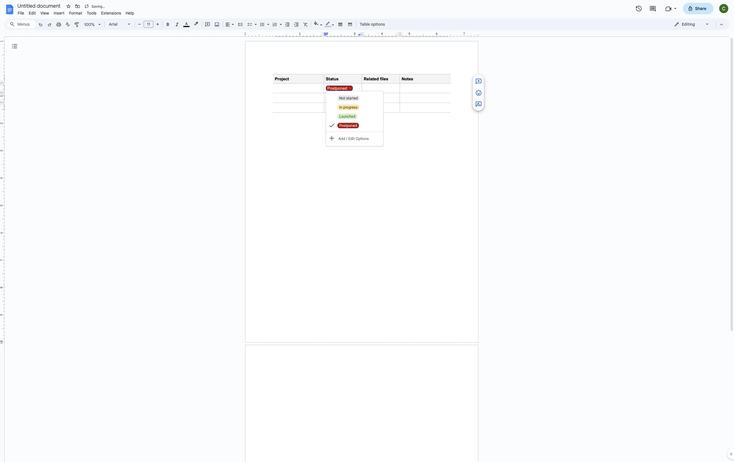 Task type: describe. For each thing, give the bounding box(es) containing it.
in progress button
[[326, 103, 383, 112]]

mode and view toolbar
[[670, 19, 727, 30]]

Zoom text field
[[83, 21, 96, 29]]

insert menu item
[[51, 10, 67, 17]]

Zoom field
[[82, 20, 103, 29]]

checklist menu image
[[253, 21, 257, 23]]

1
[[244, 32, 246, 36]]

text color image
[[183, 20, 190, 27]]

2 size image from the top
[[476, 90, 482, 96]]

launched button
[[326, 112, 383, 121]]

arial
[[109, 22, 118, 27]]

line & paragraph spacing image
[[237, 20, 244, 28]]

add
[[339, 136, 345, 141]]

table options button
[[357, 20, 388, 29]]

share button
[[683, 3, 714, 14]]

saving… button
[[83, 2, 106, 10]]

saving…
[[92, 4, 105, 8]]

not started
[[339, 96, 358, 100]]

launched
[[339, 114, 356, 119]]

size image
[[476, 101, 482, 108]]

in
[[339, 105, 343, 109]]

/
[[346, 136, 348, 141]]

editing
[[682, 22, 695, 27]]

table options
[[360, 22, 385, 27]]

1 size image from the top
[[476, 78, 482, 85]]

editing button
[[671, 20, 714, 29]]

table
[[360, 22, 370, 27]]

add / edit options button
[[326, 134, 383, 144]]

options
[[371, 22, 385, 27]]

in progress
[[339, 105, 358, 109]]

postponed button
[[326, 121, 383, 130]]

format
[[69, 11, 82, 16]]

insert image image
[[214, 20, 220, 28]]

add / edit options
[[339, 136, 369, 141]]

main toolbar
[[35, 0, 388, 269]]

not
[[339, 96, 345, 100]]

options
[[356, 136, 369, 141]]

progress
[[343, 105, 358, 109]]

view menu item
[[38, 10, 51, 17]]



Task type: vqa. For each thing, say whether or not it's contained in the screenshot.
Today
no



Task type: locate. For each thing, give the bounding box(es) containing it.
not started button
[[326, 94, 383, 103]]

Menus field
[[7, 20, 36, 28]]

application containing share
[[0, 0, 735, 462]]

format menu item
[[67, 10, 85, 17]]

edit inside menu item
[[29, 11, 36, 16]]

Star checkbox
[[64, 2, 72, 10]]

1 vertical spatial size image
[[476, 90, 482, 96]]

help menu item
[[123, 10, 137, 17]]

tools menu item
[[85, 10, 99, 17]]

menu bar banner
[[0, 0, 735, 462]]

menu bar
[[15, 7, 137, 17]]

extensions
[[101, 11, 121, 16]]

size image
[[476, 78, 482, 85], [476, 90, 482, 96]]

tools
[[87, 11, 97, 16]]

1 vertical spatial edit
[[349, 136, 355, 141]]

postponed
[[339, 123, 357, 128]]

edit right /
[[349, 136, 355, 141]]

menu bar containing file
[[15, 7, 137, 17]]

insert
[[54, 11, 65, 16]]

Rename text field
[[15, 2, 64, 9]]

0 vertical spatial size image
[[476, 78, 482, 85]]

1 horizontal spatial edit
[[349, 136, 355, 141]]

border dash image
[[347, 20, 354, 28]]

0 horizontal spatial edit
[[29, 11, 36, 16]]

view
[[40, 11, 49, 16]]

file menu item
[[15, 10, 26, 17]]

font list. arial selected. option
[[109, 20, 125, 28]]

extensions menu item
[[99, 10, 123, 17]]

edit down rename text box
[[29, 11, 36, 16]]

border width image
[[337, 20, 344, 28]]

edit inside button
[[349, 136, 355, 141]]

Font size text field
[[144, 21, 153, 28]]

edit
[[29, 11, 36, 16], [349, 136, 355, 141]]

help
[[126, 11, 134, 16]]

edit menu item
[[26, 10, 38, 17]]

application
[[0, 0, 735, 462]]

Font size field
[[144, 21, 156, 28]]

share
[[696, 6, 707, 11]]

0 vertical spatial edit
[[29, 11, 36, 16]]

highlight color image
[[193, 20, 199, 27]]

menu bar inside menu bar banner
[[15, 7, 137, 17]]

started
[[346, 96, 358, 100]]

file
[[18, 11, 24, 16]]



